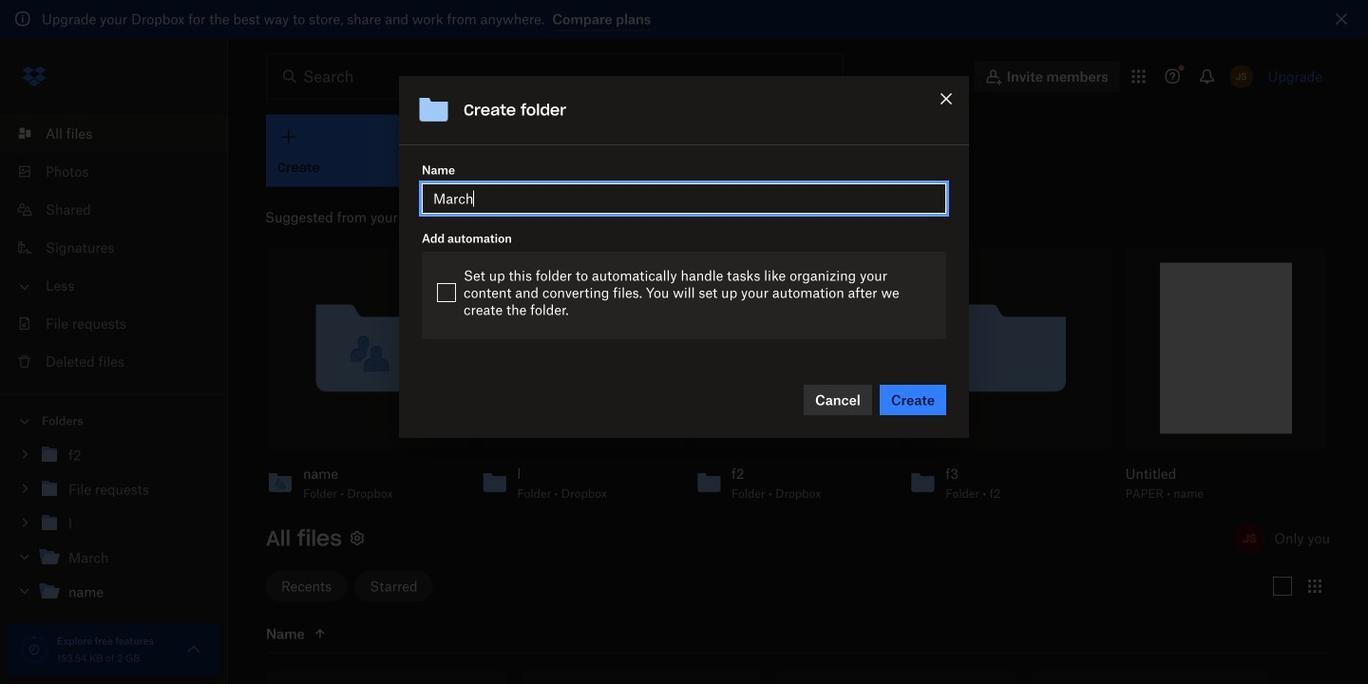Task type: locate. For each thing, give the bounding box(es) containing it.
dropbox image
[[15, 58, 53, 96]]

list item
[[0, 115, 228, 153]]

group
[[0, 434, 228, 624]]

alert
[[0, 0, 1369, 38]]

folder, file requests row
[[522, 672, 761, 684]]

dialog
[[399, 76, 970, 438]]

list
[[0, 103, 228, 394]]



Task type: vqa. For each thing, say whether or not it's contained in the screenshot.
Folders button
no



Task type: describe. For each thing, give the bounding box(es) containing it.
folder, march row
[[1031, 672, 1271, 684]]

folder, f2 row
[[267, 672, 507, 684]]

less image
[[15, 278, 34, 297]]

Folder name input text field
[[433, 188, 935, 209]]

folder, l row
[[777, 672, 1016, 684]]



